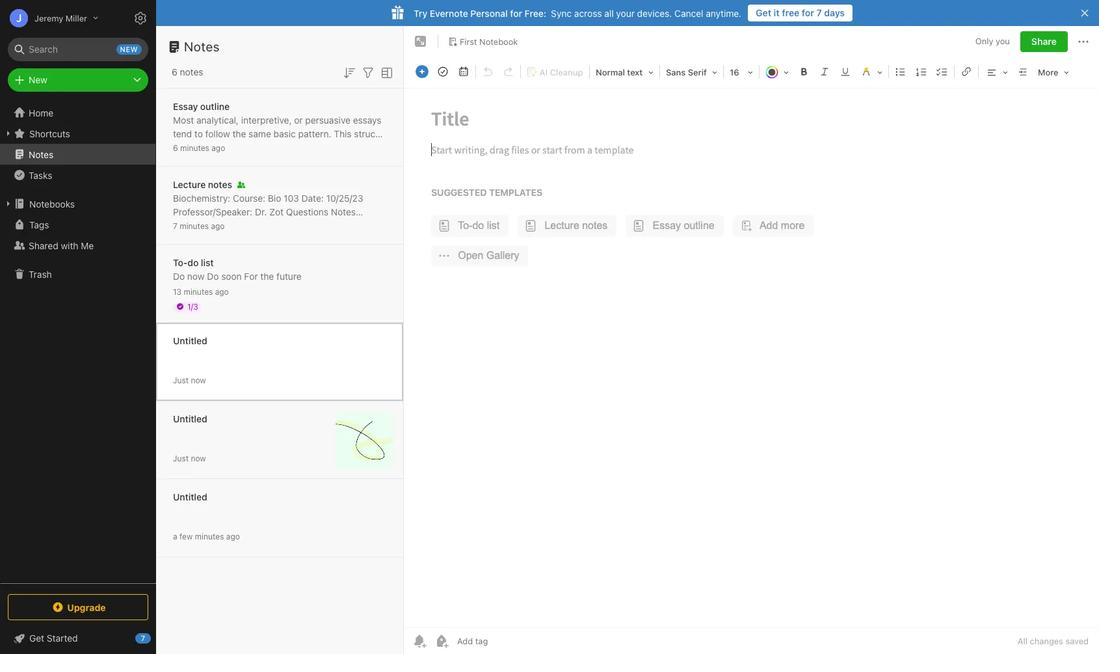Task type: describe. For each thing, give the bounding box(es) containing it.
all
[[1018, 636, 1028, 646]]

minutes for 13
[[184, 287, 213, 296]]

changes
[[1031, 636, 1064, 646]]

Font family field
[[662, 62, 722, 81]]

jeremy miller
[[34, 13, 87, 23]]

7 inside button
[[817, 7, 822, 18]]

Alignment field
[[981, 62, 1013, 81]]

Insert field
[[413, 62, 432, 81]]

Font size field
[[726, 62, 758, 81]]

checklist image
[[934, 62, 952, 81]]

zot
[[270, 206, 284, 217]]

note window element
[[404, 26, 1100, 654]]

Help and Learning task checklist field
[[0, 628, 156, 649]]

upgrade button
[[8, 594, 148, 620]]

10/25/23
[[326, 192, 364, 203]]

devices.
[[638, 7, 673, 19]]

across
[[575, 7, 602, 19]]

saved
[[1066, 636, 1090, 646]]

this
[[334, 128, 352, 139]]

More field
[[1034, 62, 1074, 81]]

only
[[976, 36, 994, 46]]

you inside note window "element"
[[996, 36, 1011, 46]]

underline image
[[837, 62, 855, 81]]

ago for 6 minutes ago
[[212, 143, 225, 153]]

try
[[414, 7, 428, 19]]

me
[[81, 240, 94, 251]]

first
[[460, 36, 477, 47]]

miller
[[66, 13, 87, 23]]

tree containing home
[[0, 102, 156, 583]]

outline
[[200, 101, 230, 112]]

normal
[[596, 67, 625, 77]]

it
[[774, 7, 780, 18]]

to
[[195, 128, 203, 139]]

shared
[[29, 240, 58, 251]]

Heading level field
[[592, 62, 659, 81]]

for inside most analytical, interpretive, or persuasive essays tend to follow the same basic pattern. this struc ture should help you formulate effective outlines for most ...
[[173, 155, 185, 166]]

6 minutes ago
[[173, 143, 225, 153]]

same
[[249, 128, 271, 139]]

Font color field
[[761, 62, 794, 81]]

home link
[[0, 102, 156, 123]]

most
[[173, 114, 194, 125]]

biochemistry:
[[173, 192, 231, 203]]

ture
[[173, 128, 380, 153]]

1 vertical spatial the
[[261, 270, 274, 281]]

share
[[1032, 36, 1058, 47]]

Account field
[[0, 5, 98, 31]]

effective
[[304, 142, 340, 153]]

new
[[120, 45, 138, 53]]

a few minutes ago
[[173, 531, 240, 541]]

1 untitled from the top
[[173, 335, 207, 346]]

more
[[1039, 67, 1059, 77]]

new button
[[8, 68, 148, 92]]

More actions field
[[1076, 31, 1092, 52]]

add tag image
[[434, 633, 450, 649]]

untitled for now
[[173, 413, 207, 424]]

View options field
[[376, 64, 395, 81]]

6 notes
[[172, 66, 203, 77]]

future
[[277, 270, 302, 281]]

Add filters field
[[361, 64, 376, 81]]

to-
[[173, 257, 188, 268]]

get it free for 7 days
[[756, 7, 845, 18]]

minutes right few
[[195, 531, 224, 541]]

notes inside biochemistry: course: bio 103 date: 10/25/23 professor/speaker: dr. zot questions notes summary
[[331, 206, 356, 217]]

ago for 13 minutes ago
[[215, 287, 229, 296]]

numbered list image
[[913, 62, 931, 81]]

first notebook button
[[444, 33, 523, 51]]

essay outline
[[173, 101, 230, 112]]

started
[[47, 633, 78, 644]]

analytical,
[[197, 114, 239, 125]]

13 minutes ago
[[173, 287, 229, 296]]

minutes for 6
[[180, 143, 209, 153]]

first notebook
[[460, 36, 518, 47]]

basic
[[274, 128, 296, 139]]

notes for 6 notes
[[180, 66, 203, 77]]

persuasive
[[306, 114, 351, 125]]

now for untitled
[[191, 453, 206, 463]]

italic image
[[816, 62, 834, 81]]

days
[[825, 7, 845, 18]]

questions
[[286, 206, 329, 217]]

soon
[[221, 270, 242, 281]]

your
[[617, 7, 635, 19]]

settings image
[[133, 10, 148, 26]]

shared with me link
[[0, 235, 156, 256]]

lecture notes
[[173, 179, 232, 190]]

interpretive,
[[241, 114, 292, 125]]

notebooks
[[29, 198, 75, 209]]

struc
[[354, 128, 380, 139]]

13
[[173, 287, 182, 296]]

click to collapse image
[[151, 630, 161, 646]]

103
[[284, 192, 299, 203]]

personal
[[471, 7, 508, 19]]

notes for lecture notes
[[208, 179, 232, 190]]

shortcuts
[[29, 128, 70, 139]]

get it free for 7 days button
[[749, 5, 853, 21]]

for for free:
[[511, 7, 523, 19]]

shortcuts button
[[0, 123, 156, 144]]

Add tag field
[[456, 635, 554, 647]]

tasks button
[[0, 165, 156, 185]]

Search text field
[[17, 38, 139, 61]]

evernote
[[430, 7, 468, 19]]

biochemistry: course: bio 103 date: 10/25/23 professor/speaker: dr. zot questions notes summary
[[173, 192, 364, 231]]

outlines
[[343, 142, 376, 153]]

Sort options field
[[342, 64, 357, 81]]

Highlight field
[[857, 62, 888, 81]]

untitled for few
[[173, 491, 207, 502]]



Task type: vqa. For each thing, say whether or not it's contained in the screenshot.
CANCEL
yes



Task type: locate. For each thing, give the bounding box(es) containing it.
minutes up 1/3
[[184, 287, 213, 296]]

note list element
[[156, 26, 404, 654]]

with
[[61, 240, 78, 251]]

all
[[605, 7, 614, 19]]

should
[[192, 142, 221, 153]]

1 just from the top
[[173, 375, 189, 385]]

you
[[996, 36, 1011, 46], [243, 142, 259, 153]]

help
[[223, 142, 241, 153]]

a
[[173, 531, 177, 541]]

0 vertical spatial just now
[[173, 375, 206, 385]]

1 just now from the top
[[173, 375, 206, 385]]

sans
[[666, 67, 686, 77]]

0 vertical spatial notes
[[184, 39, 220, 54]]

try evernote personal for free: sync across all your devices. cancel anytime.
[[414, 7, 742, 19]]

bold image
[[795, 62, 814, 81]]

notebook
[[480, 36, 518, 47]]

for for 7
[[802, 7, 815, 18]]

date:
[[302, 192, 324, 203]]

professor/speaker:
[[173, 206, 253, 217]]

home
[[29, 107, 54, 118]]

7 left "click to collapse" image
[[141, 634, 145, 642]]

trash
[[29, 268, 52, 280]]

1 horizontal spatial do
[[207, 270, 219, 281]]

now
[[187, 270, 205, 281], [191, 375, 206, 385], [191, 453, 206, 463]]

2 vertical spatial now
[[191, 453, 206, 463]]

0 vertical spatial get
[[756, 7, 772, 18]]

free
[[782, 7, 800, 18]]

notes
[[184, 39, 220, 54], [29, 149, 54, 160], [331, 206, 356, 217]]

1 vertical spatial just
[[173, 453, 189, 463]]

3 untitled from the top
[[173, 491, 207, 502]]

notebooks link
[[0, 193, 156, 214]]

bulleted list image
[[892, 62, 911, 81]]

untitled
[[173, 335, 207, 346], [173, 413, 207, 424], [173, 491, 207, 502]]

get inside help and learning task checklist field
[[29, 633, 44, 644]]

0 horizontal spatial notes
[[29, 149, 54, 160]]

for right the free
[[802, 7, 815, 18]]

1 horizontal spatial 7
[[173, 221, 178, 231]]

the right for
[[261, 270, 274, 281]]

lecture
[[173, 179, 206, 190]]

2 horizontal spatial notes
[[331, 206, 356, 217]]

the inside most analytical, interpretive, or persuasive essays tend to follow the same basic pattern. this struc ture should help you formulate effective outlines for most ...
[[233, 128, 246, 139]]

0 horizontal spatial 7
[[141, 634, 145, 642]]

shared with me
[[29, 240, 94, 251]]

ago
[[212, 143, 225, 153], [211, 221, 225, 231], [215, 287, 229, 296], [226, 531, 240, 541]]

1 vertical spatial you
[[243, 142, 259, 153]]

0 vertical spatial 7
[[817, 7, 822, 18]]

1 vertical spatial untitled
[[173, 413, 207, 424]]

1 vertical spatial notes
[[208, 179, 232, 190]]

minutes down professor/speaker:
[[180, 221, 209, 231]]

follow
[[205, 128, 230, 139]]

0 vertical spatial the
[[233, 128, 246, 139]]

serif
[[688, 67, 707, 77]]

get
[[756, 7, 772, 18], [29, 633, 44, 644]]

...
[[211, 155, 218, 166]]

ago up "..." on the left top of the page
[[212, 143, 225, 153]]

0 vertical spatial notes
[[180, 66, 203, 77]]

1 vertical spatial 7
[[173, 221, 178, 231]]

get inside button
[[756, 7, 772, 18]]

minutes
[[180, 143, 209, 153], [180, 221, 209, 231], [184, 287, 213, 296], [195, 531, 224, 541]]

indent image
[[1015, 62, 1033, 81]]

the up the help at the left of the page
[[233, 128, 246, 139]]

1 vertical spatial now
[[191, 375, 206, 385]]

7 for 7
[[141, 634, 145, 642]]

0 horizontal spatial the
[[233, 128, 246, 139]]

2 vertical spatial notes
[[331, 206, 356, 217]]

you down 'same'
[[243, 142, 259, 153]]

get for get started
[[29, 633, 44, 644]]

1 vertical spatial 6
[[173, 143, 178, 153]]

for inside button
[[802, 7, 815, 18]]

all changes saved
[[1018, 636, 1090, 646]]

tags button
[[0, 214, 156, 235]]

for
[[802, 7, 815, 18], [511, 7, 523, 19], [173, 155, 185, 166]]

0 vertical spatial untitled
[[173, 335, 207, 346]]

0 horizontal spatial notes
[[180, 66, 203, 77]]

2 vertical spatial 7
[[141, 634, 145, 642]]

16
[[730, 67, 740, 77]]

formulate
[[261, 142, 301, 153]]

add filters image
[[361, 65, 376, 81]]

sync
[[551, 7, 572, 19]]

1 horizontal spatial you
[[996, 36, 1011, 46]]

course: bio
[[233, 192, 281, 203]]

most analytical, interpretive, or persuasive essays tend to follow the same basic pattern. this struc ture should help you formulate effective outlines for most ...
[[173, 114, 382, 166]]

1 horizontal spatial for
[[511, 7, 523, 19]]

insert link image
[[958, 62, 976, 81]]

thumbnail image
[[336, 412, 393, 469]]

or
[[294, 114, 303, 125]]

1 do from the left
[[173, 270, 185, 281]]

ago for 7 minutes ago
[[211, 221, 225, 231]]

tags
[[29, 219, 49, 230]]

minutes up the most on the top left
[[180, 143, 209, 153]]

2 untitled from the top
[[173, 413, 207, 424]]

1 vertical spatial just now
[[173, 453, 206, 463]]

few
[[180, 531, 193, 541]]

1 vertical spatial notes
[[29, 149, 54, 160]]

0 vertical spatial now
[[187, 270, 205, 281]]

you inside most analytical, interpretive, or persuasive essays tend to follow the same basic pattern. this struc ture should help you formulate effective outlines for most ...
[[243, 142, 259, 153]]

only you
[[976, 36, 1011, 46]]

ago right few
[[226, 531, 240, 541]]

7 minutes ago
[[173, 221, 225, 231]]

tree
[[0, 102, 156, 583]]

2 do from the left
[[207, 270, 219, 281]]

1 horizontal spatial get
[[756, 7, 772, 18]]

7 inside note list element
[[173, 221, 178, 231]]

notes up tasks
[[29, 149, 54, 160]]

trash link
[[0, 264, 156, 284]]

1 horizontal spatial the
[[261, 270, 274, 281]]

1 horizontal spatial notes
[[208, 179, 232, 190]]

notes link
[[0, 144, 156, 165]]

to-do list
[[173, 257, 214, 268]]

2 horizontal spatial 7
[[817, 7, 822, 18]]

ago down soon
[[215, 287, 229, 296]]

notes up biochemistry:
[[208, 179, 232, 190]]

0 vertical spatial just
[[173, 375, 189, 385]]

Note Editor text field
[[404, 89, 1100, 627]]

ago down professor/speaker:
[[211, 221, 225, 231]]

expand notebooks image
[[3, 199, 14, 209]]

jeremy
[[34, 13, 63, 23]]

7 for 7 minutes ago
[[173, 221, 178, 231]]

6 for 6 notes
[[172, 66, 178, 77]]

do now do soon for the future
[[173, 270, 302, 281]]

cancel
[[675, 7, 704, 19]]

anytime.
[[706, 7, 742, 19]]

0 horizontal spatial for
[[173, 155, 185, 166]]

upgrade
[[67, 602, 106, 613]]

get left it
[[756, 7, 772, 18]]

text
[[628, 67, 643, 77]]

2 just now from the top
[[173, 453, 206, 463]]

sans serif
[[666, 67, 707, 77]]

calendar event image
[[455, 62, 473, 81]]

0 horizontal spatial get
[[29, 633, 44, 644]]

share button
[[1021, 31, 1069, 52]]

2 vertical spatial untitled
[[173, 491, 207, 502]]

add a reminder image
[[412, 633, 428, 649]]

most
[[187, 155, 208, 166]]

new search field
[[17, 38, 142, 61]]

for left the most on the top left
[[173, 155, 185, 166]]

0 horizontal spatial you
[[243, 142, 259, 153]]

task image
[[434, 62, 452, 81]]

6 for 6 minutes ago
[[173, 143, 178, 153]]

do
[[188, 257, 199, 268]]

7 up the to-
[[173, 221, 178, 231]]

2 just from the top
[[173, 453, 189, 463]]

1 horizontal spatial notes
[[184, 39, 220, 54]]

summary
[[173, 220, 213, 231]]

more actions image
[[1076, 34, 1092, 49]]

just
[[173, 375, 189, 385], [173, 453, 189, 463]]

normal text
[[596, 67, 643, 77]]

6 down "tend"
[[173, 143, 178, 153]]

minutes for 7
[[180, 221, 209, 231]]

6 up essay
[[172, 66, 178, 77]]

do down list
[[207, 270, 219, 281]]

for
[[244, 270, 258, 281]]

get left started
[[29, 633, 44, 644]]

for left free:
[[511, 7, 523, 19]]

list
[[201, 257, 214, 268]]

pattern.
[[298, 128, 332, 139]]

notes up 6 notes
[[184, 39, 220, 54]]

0 vertical spatial 6
[[172, 66, 178, 77]]

0 vertical spatial you
[[996, 36, 1011, 46]]

7 inside help and learning task checklist field
[[141, 634, 145, 642]]

notes down 10/25/23
[[331, 206, 356, 217]]

get for get it free for 7 days
[[756, 7, 772, 18]]

1 vertical spatial get
[[29, 633, 44, 644]]

notes up essay
[[180, 66, 203, 77]]

0 horizontal spatial do
[[173, 270, 185, 281]]

7 left days
[[817, 7, 822, 18]]

now for to-do list
[[187, 270, 205, 281]]

free:
[[525, 7, 547, 19]]

expand note image
[[413, 34, 429, 49]]

notes inside notes link
[[29, 149, 54, 160]]

do down the to-
[[173, 270, 185, 281]]

2 horizontal spatial for
[[802, 7, 815, 18]]

you right only at right
[[996, 36, 1011, 46]]

essays
[[353, 114, 382, 125]]



